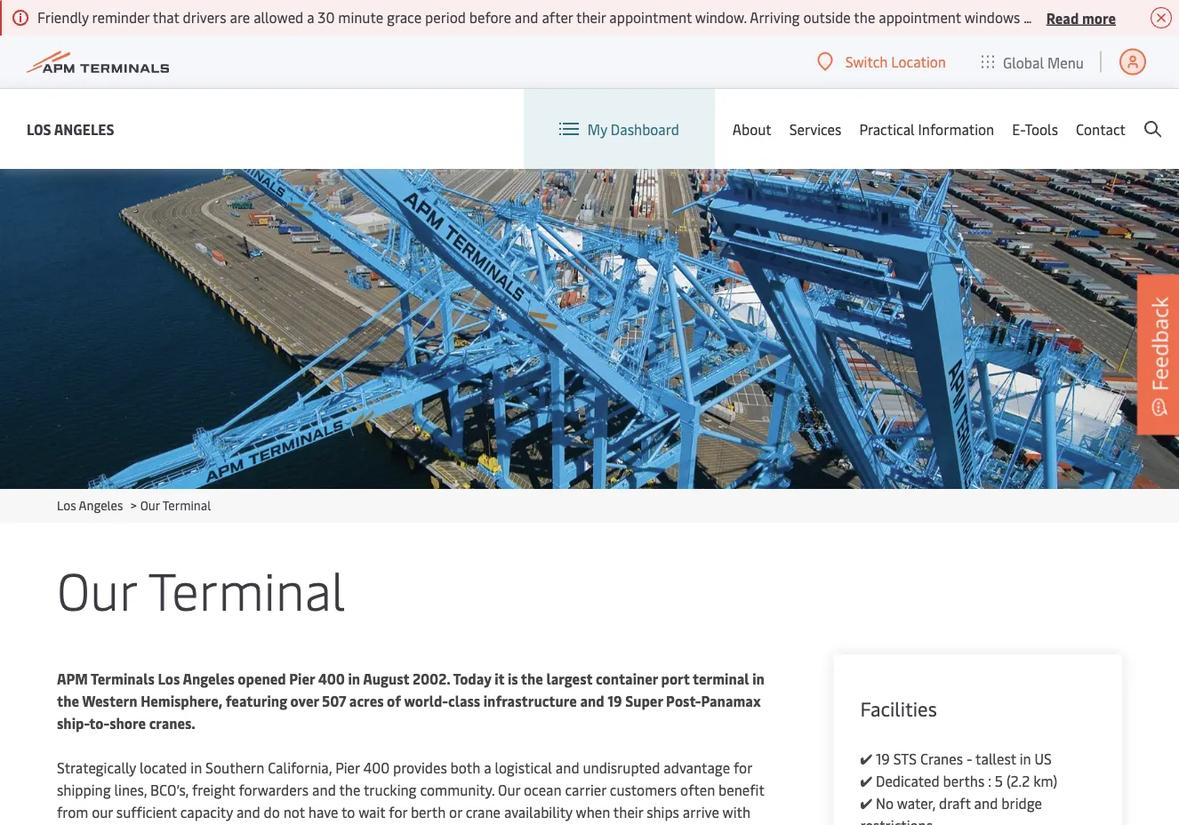 Task type: vqa. For each thing, say whether or not it's contained in the screenshot.
to-
yes



Task type: locate. For each thing, give the bounding box(es) containing it.
apm
[[57, 669, 88, 689]]

19
[[608, 692, 622, 711], [876, 750, 890, 769]]

our terminal
[[57, 554, 346, 624]]

0 horizontal spatial pier
[[289, 669, 315, 689]]

unexpected
[[57, 825, 131, 826]]

2002.
[[413, 669, 450, 689]]

0 horizontal spatial to
[[229, 825, 243, 826]]

asian
[[246, 825, 280, 826]]

terminals
[[91, 669, 155, 689]]

✔ left no
[[861, 794, 873, 813]]

1 horizontal spatial for
[[734, 758, 752, 778]]

it
[[495, 669, 505, 689]]

their
[[614, 803, 643, 822]]

1 vertical spatial or
[[388, 825, 401, 826]]

bco's,
[[150, 781, 189, 800]]

do
[[264, 803, 280, 822]]

:
[[989, 772, 992, 791]]

ship-
[[57, 714, 89, 733]]

1 vertical spatial 19
[[876, 750, 890, 769]]

berth
[[411, 803, 446, 822]]

opened
[[238, 669, 286, 689]]

1 horizontal spatial los
[[57, 497, 76, 514]]

0 horizontal spatial los
[[27, 119, 51, 138]]

acres
[[349, 692, 384, 711]]

port
[[661, 669, 690, 689], [284, 825, 311, 826]]

1 vertical spatial our
[[57, 554, 137, 624]]

1 vertical spatial angeles
[[79, 497, 123, 514]]

0 vertical spatial pier
[[289, 669, 315, 689]]

1 vertical spatial los
[[57, 497, 76, 514]]

0 vertical spatial ✔
[[861, 750, 873, 769]]

1 horizontal spatial to
[[342, 803, 355, 822]]

0 horizontal spatial 19
[[608, 692, 622, 711]]

cranes.
[[149, 714, 195, 733]]

and inside the apm terminals los angeles opened pier 400 in august 2002. today it is the largest container port terminal in the western hemisphere, featuring over 507 acres of world-class infrastructure and 19 super post-panamax ship-to-shore cranes.
[[580, 692, 605, 711]]

to up congestion
[[342, 803, 355, 822]]

1 vertical spatial to
[[229, 825, 243, 826]]

in
[[348, 669, 360, 689], [753, 669, 765, 689], [1020, 750, 1032, 769], [191, 758, 202, 778]]

to-
[[89, 714, 110, 733]]

capacity
[[180, 803, 233, 822]]

for up benefit
[[734, 758, 752, 778]]

0 vertical spatial our
[[140, 497, 160, 514]]

over
[[291, 692, 319, 711]]

19 down 'container'
[[608, 692, 622, 711]]

2 vertical spatial ✔
[[861, 794, 873, 813]]

1 horizontal spatial port
[[661, 669, 690, 689]]

0 horizontal spatial or
[[388, 825, 401, 826]]

wait
[[359, 803, 386, 822]]

featuring
[[226, 692, 287, 711]]

1 vertical spatial 400
[[363, 758, 390, 778]]

0 horizontal spatial 400
[[318, 669, 345, 689]]

400
[[318, 669, 345, 689], [363, 758, 390, 778]]

km)
[[1034, 772, 1058, 791]]

✔ left dedicated
[[861, 772, 873, 791]]

400 inside the apm terminals los angeles opened pier 400 in august 2002. today it is the largest container port terminal in the western hemisphere, featuring over 507 acres of world-class infrastructure and 19 super post-panamax ship-to-shore cranes.
[[318, 669, 345, 689]]

for up bad
[[389, 803, 408, 822]]

pier inside the apm terminals los angeles opened pier 400 in august 2002. today it is the largest container port terminal in the western hemisphere, featuring over 507 acres of world-class infrastructure and 19 super post-panamax ship-to-shore cranes.
[[289, 669, 315, 689]]

dedicated
[[876, 772, 940, 791]]

august
[[363, 669, 410, 689]]

2 vertical spatial los
[[158, 669, 180, 689]]

port down not
[[284, 825, 311, 826]]

the down apm
[[57, 692, 79, 711]]

strategically located in southern california, pier 400 provides both a logistical and undisrupted advantage for shipping lines, bco's, freight forwarders and the trucking community. our ocean carrier customers often benefit from our sufficient capacity and do not have to wait for berth or crane availability when their ships arrive with unexpected delays, i.e. due to asian port congestion or bad weather.
[[57, 758, 765, 826]]

400 inside strategically located in southern california, pier 400 provides both a logistical and undisrupted advantage for shipping lines, bco's, freight forwarders and the trucking community. our ocean carrier customers often benefit from our sufficient capacity and do not have to wait for berth or crane availability when their ships arrive with unexpected delays, i.e. due to asian port congestion or bad weather.
[[363, 758, 390, 778]]

0 horizontal spatial the
[[57, 692, 79, 711]]

contact button
[[1076, 89, 1126, 169]]

feedback button
[[1138, 275, 1180, 435]]

✔ left sts
[[861, 750, 873, 769]]

have
[[309, 803, 339, 822]]

in up panamax
[[753, 669, 765, 689]]

0 vertical spatial to
[[342, 803, 355, 822]]

us
[[1035, 750, 1052, 769]]

the inside strategically located in southern california, pier 400 provides both a logistical and undisrupted advantage for shipping lines, bco's, freight forwarders and the trucking community. our ocean carrier customers often benefit from our sufficient capacity and do not have to wait for berth or crane availability when their ships arrive with unexpected delays, i.e. due to asian port congestion or bad weather.
[[339, 781, 361, 800]]

bad
[[404, 825, 428, 826]]

pier up over
[[289, 669, 315, 689]]

-
[[967, 750, 973, 769]]

1 horizontal spatial the
[[339, 781, 361, 800]]

19 left sts
[[876, 750, 890, 769]]

port inside the apm terminals los angeles opened pier 400 in august 2002. today it is the largest container port terminal in the western hemisphere, featuring over 507 acres of world-class infrastructure and 19 super post-panamax ship-to-shore cranes.
[[661, 669, 690, 689]]

1 ✔ from the top
[[861, 750, 873, 769]]

services button
[[790, 89, 842, 169]]

advantage
[[664, 758, 730, 778]]

0 horizontal spatial our
[[57, 554, 137, 624]]

1 vertical spatial for
[[389, 803, 408, 822]]

2 vertical spatial our
[[498, 781, 521, 800]]

✔
[[861, 750, 873, 769], [861, 772, 873, 791], [861, 794, 873, 813]]

1 horizontal spatial or
[[449, 803, 462, 822]]

0 vertical spatial the
[[521, 669, 543, 689]]

0 vertical spatial port
[[661, 669, 690, 689]]

berths
[[944, 772, 985, 791]]

the right is on the left bottom of the page
[[521, 669, 543, 689]]

1 vertical spatial port
[[284, 825, 311, 826]]

and up have
[[312, 781, 336, 800]]

2 vertical spatial the
[[339, 781, 361, 800]]

or up weather.
[[449, 803, 462, 822]]

about button
[[733, 89, 772, 169]]

2 horizontal spatial los
[[158, 669, 180, 689]]

angeles
[[54, 119, 114, 138], [79, 497, 123, 514], [183, 669, 235, 689]]

1 horizontal spatial pier
[[336, 758, 360, 778]]

0 vertical spatial angeles
[[54, 119, 114, 138]]

to
[[342, 803, 355, 822], [229, 825, 243, 826]]

0 horizontal spatial port
[[284, 825, 311, 826]]

400 up 507
[[318, 669, 345, 689]]

0 vertical spatial los angeles link
[[27, 118, 114, 140]]

location
[[892, 52, 947, 71]]

class
[[448, 692, 481, 711]]

southern
[[206, 758, 265, 778]]

2 ✔ from the top
[[861, 772, 873, 791]]

1 vertical spatial terminal
[[148, 554, 346, 624]]

0 vertical spatial 19
[[608, 692, 622, 711]]

terminal
[[163, 497, 211, 514], [148, 554, 346, 624]]

400 up trucking
[[363, 758, 390, 778]]

in inside ✔ 19 sts cranes - tallest in us ✔ dedicated berths : 5 (2.2 km) ✔ no water, draft and bridge restrictions
[[1020, 750, 1032, 769]]

used ship-to-shore (sts) cranes in north america image
[[0, 169, 1180, 489]]

not
[[284, 803, 305, 822]]

2 vertical spatial angeles
[[183, 669, 235, 689]]

or left bad
[[388, 825, 401, 826]]

and down :
[[975, 794, 998, 813]]

global menu button
[[964, 35, 1102, 89]]

1 vertical spatial ✔
[[861, 772, 873, 791]]

read more button
[[1047, 6, 1117, 28]]

e-tools
[[1013, 119, 1059, 139]]

and down largest
[[580, 692, 605, 711]]

>
[[131, 497, 137, 514]]

los inside the apm terminals los angeles opened pier 400 in august 2002. today it is the largest container port terminal in the western hemisphere, featuring over 507 acres of world-class infrastructure and 19 super post-panamax ship-to-shore cranes.
[[158, 669, 180, 689]]

california,
[[268, 758, 332, 778]]

in up freight
[[191, 758, 202, 778]]

2 horizontal spatial our
[[498, 781, 521, 800]]

port up post-
[[661, 669, 690, 689]]

pier right california,
[[336, 758, 360, 778]]

in left 'us'
[[1020, 750, 1032, 769]]

0 vertical spatial terminal
[[163, 497, 211, 514]]

0 vertical spatial los
[[27, 119, 51, 138]]

400 for provides
[[363, 758, 390, 778]]

the up 'wait'
[[339, 781, 361, 800]]

0 vertical spatial or
[[449, 803, 462, 822]]

0 vertical spatial 400
[[318, 669, 345, 689]]

2 horizontal spatial the
[[521, 669, 543, 689]]

and up asian
[[237, 803, 260, 822]]

and inside ✔ 19 sts cranes - tallest in us ✔ dedicated berths : 5 (2.2 km) ✔ no water, draft and bridge restrictions
[[975, 794, 998, 813]]

1 horizontal spatial 19
[[876, 750, 890, 769]]

our
[[140, 497, 160, 514], [57, 554, 137, 624], [498, 781, 521, 800]]

1 horizontal spatial 400
[[363, 758, 390, 778]]

world-
[[404, 692, 448, 711]]

to right due
[[229, 825, 243, 826]]

pier inside strategically located in southern california, pier 400 provides both a logistical and undisrupted advantage for shipping lines, bco's, freight forwarders and the trucking community. our ocean carrier customers often benefit from our sufficient capacity and do not have to wait for berth or crane availability when their ships arrive with unexpected delays, i.e. due to asian port congestion or bad weather.
[[336, 758, 360, 778]]

1 vertical spatial pier
[[336, 758, 360, 778]]

global
[[1003, 52, 1044, 71]]

bridge
[[1002, 794, 1043, 813]]



Task type: describe. For each thing, give the bounding box(es) containing it.
strategically
[[57, 758, 136, 778]]

apm terminals los angeles opened pier 400 in august 2002. today it is the largest container port terminal in the western hemisphere, featuring over 507 acres of world-class infrastructure and 19 super post-panamax ship-to-shore cranes.
[[57, 669, 765, 733]]

read more
[[1047, 8, 1117, 27]]

more
[[1083, 8, 1117, 27]]

located
[[140, 758, 187, 778]]

today
[[453, 669, 492, 689]]

panamax
[[701, 692, 761, 711]]

tallest
[[976, 750, 1017, 769]]

water,
[[897, 794, 936, 813]]

with
[[723, 803, 751, 822]]

shore
[[110, 714, 146, 733]]

facilities
[[861, 696, 937, 722]]

of
[[387, 692, 401, 711]]

practical information
[[860, 119, 995, 139]]

1 vertical spatial the
[[57, 692, 79, 711]]

5
[[995, 772, 1003, 791]]

hemisphere,
[[141, 692, 222, 711]]

los angeles
[[27, 119, 114, 138]]

0 vertical spatial for
[[734, 758, 752, 778]]

angeles inside the apm terminals los angeles opened pier 400 in august 2002. today it is the largest container port terminal in the western hemisphere, featuring over 507 acres of world-class infrastructure and 19 super post-panamax ship-to-shore cranes.
[[183, 669, 235, 689]]

shipping
[[57, 781, 111, 800]]

information
[[919, 119, 995, 139]]

pier for opened
[[289, 669, 315, 689]]

availability
[[504, 803, 573, 822]]

lines,
[[114, 781, 147, 800]]

port inside strategically located in southern california, pier 400 provides both a logistical and undisrupted advantage for shipping lines, bco's, freight forwarders and the trucking community. our ocean carrier customers often benefit from our sufficient capacity and do not have to wait for berth or crane availability when their ships arrive with unexpected delays, i.e. due to asian port congestion or bad weather.
[[284, 825, 311, 826]]

weather.
[[432, 825, 486, 826]]

about
[[733, 119, 772, 139]]

and up carrier
[[556, 758, 580, 778]]

customers
[[610, 781, 677, 800]]

dashboard
[[611, 119, 680, 139]]

✔ 19 sts cranes - tallest in us ✔ dedicated berths : 5 (2.2 km) ✔ no water, draft and bridge restrictions
[[861, 750, 1058, 826]]

(2.2
[[1007, 772, 1030, 791]]

often
[[681, 781, 715, 800]]

arrive
[[683, 803, 720, 822]]

0 horizontal spatial for
[[389, 803, 408, 822]]

i.e.
[[182, 825, 199, 826]]

my dashboard button
[[559, 89, 680, 169]]

in up acres
[[348, 669, 360, 689]]

menu
[[1048, 52, 1084, 71]]

tools
[[1025, 119, 1059, 139]]

a
[[484, 758, 492, 778]]

switch
[[846, 52, 888, 71]]

in inside strategically located in southern california, pier 400 provides both a logistical and undisrupted advantage for shipping lines, bco's, freight forwarders and the trucking community. our ocean carrier customers often benefit from our sufficient capacity and do not have to wait for berth or crane availability when their ships arrive with unexpected delays, i.e. due to asian port congestion or bad weather.
[[191, 758, 202, 778]]

our inside strategically located in southern california, pier 400 provides both a logistical and undisrupted advantage for shipping lines, bco's, freight forwarders and the trucking community. our ocean carrier customers often benefit from our sufficient capacity and do not have to wait for berth or crane availability when their ships arrive with unexpected delays, i.e. due to asian port congestion or bad weather.
[[498, 781, 521, 800]]

community.
[[420, 781, 495, 800]]

e-
[[1013, 119, 1025, 139]]

our
[[92, 803, 113, 822]]

my dashboard
[[588, 119, 680, 139]]

19 inside ✔ 19 sts cranes - tallest in us ✔ dedicated berths : 5 (2.2 km) ✔ no water, draft and bridge restrictions
[[876, 750, 890, 769]]

cranes
[[921, 750, 964, 769]]

feedback
[[1145, 297, 1174, 391]]

switch location
[[846, 52, 947, 71]]

restrictions
[[861, 816, 933, 826]]

infrastructure
[[484, 692, 577, 711]]

sts
[[894, 750, 917, 769]]

largest
[[547, 669, 593, 689]]

container
[[596, 669, 658, 689]]

undisrupted
[[583, 758, 660, 778]]

close alert image
[[1151, 7, 1173, 28]]

3 ✔ from the top
[[861, 794, 873, 813]]

1 vertical spatial los angeles link
[[57, 497, 123, 514]]

logistical
[[495, 758, 552, 778]]

1 horizontal spatial our
[[140, 497, 160, 514]]

contact
[[1076, 119, 1126, 139]]

507
[[322, 692, 346, 711]]

19 inside the apm terminals los angeles opened pier 400 in august 2002. today it is the largest container port terminal in the western hemisphere, featuring over 507 acres of world-class infrastructure and 19 super post-panamax ship-to-shore cranes.
[[608, 692, 622, 711]]

los angeles > our terminal
[[57, 497, 211, 514]]

draft
[[939, 794, 971, 813]]

practical information button
[[860, 89, 995, 169]]

carrier
[[565, 781, 607, 800]]

switch location button
[[817, 52, 947, 71]]

western
[[82, 692, 137, 711]]

ocean
[[524, 781, 562, 800]]

forwarders
[[239, 781, 309, 800]]

los for los angeles > our terminal
[[57, 497, 76, 514]]

both
[[451, 758, 481, 778]]

when
[[576, 803, 611, 822]]

delays,
[[135, 825, 179, 826]]

400 for in
[[318, 669, 345, 689]]

my
[[588, 119, 608, 139]]

ships
[[647, 803, 680, 822]]

pier for california,
[[336, 758, 360, 778]]

freight
[[192, 781, 235, 800]]

super
[[626, 692, 663, 711]]

trucking
[[364, 781, 417, 800]]

services
[[790, 119, 842, 139]]

global menu
[[1003, 52, 1084, 71]]

provides
[[393, 758, 447, 778]]

sufficient
[[116, 803, 177, 822]]

angeles for los angeles > our terminal
[[79, 497, 123, 514]]

no
[[876, 794, 894, 813]]

angeles for los angeles
[[54, 119, 114, 138]]

los for los angeles
[[27, 119, 51, 138]]



